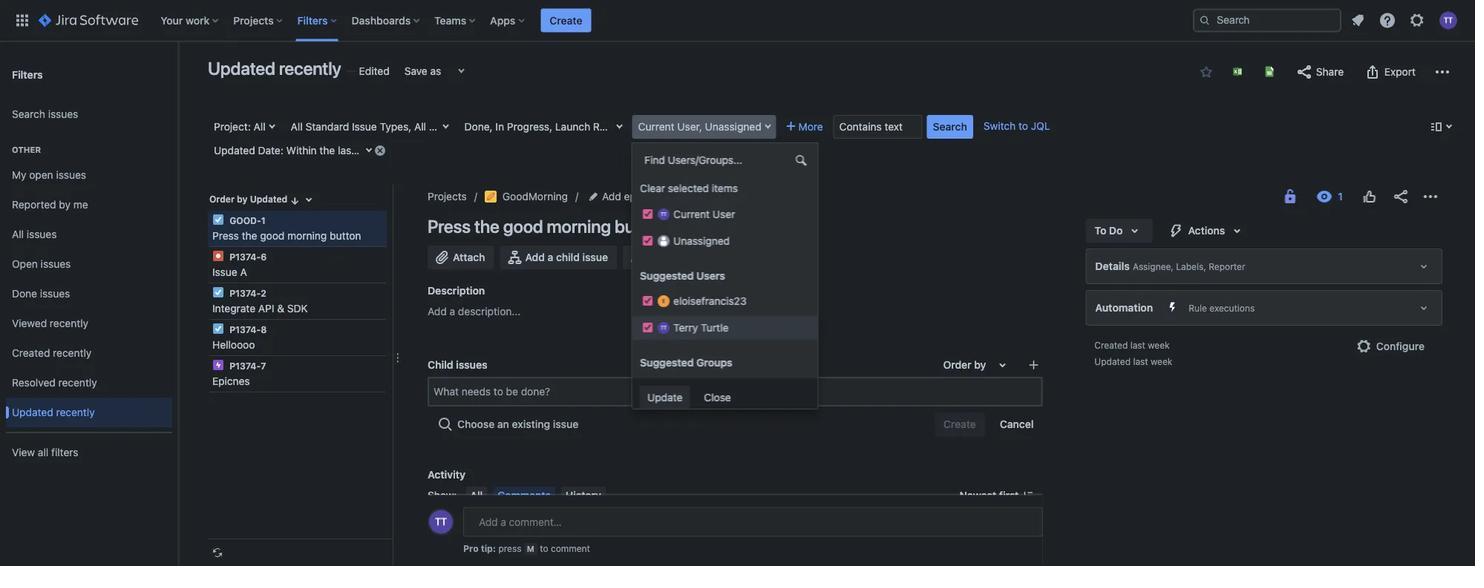 Task type: vqa. For each thing, say whether or not it's contained in the screenshot.
Did
no



Task type: describe. For each thing, give the bounding box(es) containing it.
resolved
[[12, 377, 56, 389]]

projects link
[[428, 188, 467, 206]]

a
[[240, 266, 247, 278]]

issues for all issues
[[27, 228, 57, 241]]

add for add a child issue
[[525, 251, 545, 264]]

share
[[1316, 66, 1344, 78]]

clear selected items link
[[640, 182, 738, 195]]

0 horizontal spatial press the good morning button
[[212, 230, 361, 242]]

ready,
[[593, 121, 625, 133]]

open issues
[[12, 258, 71, 270]]

0 horizontal spatial the
[[242, 230, 257, 242]]

1 horizontal spatial press the good morning button
[[428, 216, 666, 237]]

2 horizontal spatial issue
[[477, 121, 502, 133]]

p1374- for helloooo
[[230, 324, 261, 335]]

order by
[[943, 359, 986, 371]]

other
[[12, 145, 41, 155]]

close
[[704, 392, 731, 404]]

goodmorning
[[503, 190, 568, 203]]

view all filters
[[12, 447, 78, 459]]

view
[[12, 447, 35, 459]]

viewed recently
[[12, 318, 88, 330]]

profile image of terry turtle image
[[429, 510, 453, 534]]

link issue
[[648, 251, 697, 264]]

clear selected items
[[640, 182, 738, 195]]

issues for child issues
[[456, 359, 488, 371]]

within
[[286, 144, 317, 157]]

0 horizontal spatial morning
[[287, 230, 327, 242]]

open
[[12, 258, 38, 270]]

primary element
[[9, 0, 1193, 41]]

issue inside the link issue button
[[671, 251, 697, 264]]

appswitcher icon image
[[13, 12, 31, 29]]

reported by me
[[12, 199, 88, 211]]

epic
[[624, 190, 644, 203]]

current user,                                 unassigned
[[638, 121, 762, 133]]

recently for resolved recently link
[[58, 377, 97, 389]]

your work button
[[156, 9, 224, 32]]

save as button
[[397, 59, 449, 83]]

user
[[712, 208, 735, 221]]

epic image
[[212, 359, 224, 371]]

search issues
[[12, 108, 78, 120]]

help image
[[1379, 12, 1397, 29]]

sidebar navigation image
[[162, 59, 195, 89]]

cancel button
[[991, 413, 1043, 437]]

done,
[[465, 121, 493, 133]]

add a child issue
[[525, 251, 608, 264]]

created last week updated last week
[[1095, 340, 1173, 367]]

order for order by updated
[[209, 194, 235, 205]]

unassigned inside current user,                                 unassigned dropdown button
[[705, 121, 762, 133]]

updated recently link
[[6, 398, 172, 428]]

newest first image
[[1022, 490, 1034, 502]]

date:
[[258, 144, 283, 157]]

all standard issue types,                                 all sub-task issue types,                                 bug,                                 epic,                                 story,                                 task
[[291, 121, 642, 133]]

details element
[[1086, 249, 1443, 284]]

teams
[[434, 14, 466, 26]]

1 horizontal spatial to
[[1019, 120, 1028, 132]]

user,
[[677, 121, 702, 133]]

assignee,
[[1133, 261, 1174, 272]]

projects for projects dropdown button
[[233, 14, 274, 26]]

created recently
[[12, 347, 92, 359]]

issue for choose an existing issue
[[553, 418, 579, 431]]

other group
[[6, 129, 172, 432]]

search issues link
[[6, 99, 172, 129]]

selected
[[668, 182, 709, 195]]

none checkbox inside 'suggested users' element
[[643, 323, 652, 333]]

reported
[[12, 199, 56, 211]]

share link
[[1288, 60, 1351, 84]]

child
[[556, 251, 580, 264]]

all button
[[466, 487, 487, 505]]

link
[[648, 251, 669, 264]]

save as
[[404, 65, 441, 77]]

description...
[[458, 306, 521, 318]]

comments
[[498, 490, 551, 502]]

0 vertical spatial week
[[365, 144, 390, 157]]

story,
[[590, 121, 618, 133]]

all issues link
[[6, 220, 172, 249]]

details assignee, labels, reporter
[[1095, 260, 1246, 273]]

current user
[[673, 208, 735, 221]]

bug image
[[212, 250, 224, 262]]

terry turtle
[[673, 322, 728, 334]]

my open issues
[[12, 169, 86, 181]]

by inside popup button
[[974, 359, 986, 371]]

recently for created recently link
[[53, 347, 92, 359]]

automation
[[1095, 302, 1153, 314]]

rule executions
[[1189, 303, 1255, 313]]

1 horizontal spatial press
[[428, 216, 471, 237]]

by for me
[[59, 199, 71, 211]]

task image
[[212, 287, 224, 298]]

recently for 'viewed recently' link
[[50, 318, 88, 330]]

save
[[404, 65, 428, 77]]

2 types, from the left
[[504, 121, 536, 133]]

choose
[[457, 418, 495, 431]]

cancel
[[1000, 418, 1034, 431]]

recently for updated recently link
[[56, 407, 95, 419]]

automation element
[[1086, 290, 1443, 326]]

filters
[[51, 447, 78, 459]]

Child issues field
[[429, 379, 1041, 405]]

order by updated link
[[208, 190, 302, 208]]

me
[[73, 199, 88, 211]]

menu bar containing all
[[463, 487, 609, 505]]

add for add epic
[[602, 190, 621, 203]]

child
[[428, 359, 453, 371]]

project:
[[214, 121, 251, 133]]

1 horizontal spatial the
[[320, 144, 335, 157]]

sub-
[[429, 121, 452, 133]]

launched,
[[628, 121, 678, 133]]

description
[[428, 285, 485, 297]]

comment
[[551, 544, 590, 554]]

suggested users element
[[632, 290, 818, 342]]

done issues link
[[6, 279, 172, 309]]

a for description...
[[450, 306, 455, 318]]

0 horizontal spatial press
[[212, 230, 239, 242]]

executions
[[1210, 303, 1255, 313]]

turtle
[[701, 322, 728, 334]]

1 types, from the left
[[380, 121, 411, 133]]

create child image
[[1028, 359, 1040, 371]]

done,                                 in progress,                                 launch ready,                                 launched,                                 test,                                 to do button
[[459, 115, 735, 139]]

all up date:
[[254, 121, 266, 133]]

dashboards
[[352, 14, 411, 26]]

open in google sheets image
[[1264, 66, 1276, 78]]

2 vertical spatial week
[[1151, 356, 1173, 367]]

0 vertical spatial do
[[721, 121, 735, 133]]

suggested groups
[[640, 357, 732, 369]]

standard
[[306, 121, 349, 133]]

your work
[[161, 14, 210, 26]]

0 horizontal spatial button
[[330, 230, 361, 242]]

current for current user
[[673, 208, 710, 221]]

0 vertical spatial updated recently
[[208, 58, 341, 79]]

default image
[[795, 154, 807, 166]]

a for child
[[548, 251, 553, 264]]

task image for helloooo
[[212, 323, 224, 335]]

epicnes
[[212, 375, 250, 388]]

order for order by
[[943, 359, 972, 371]]

1 horizontal spatial good-1
[[687, 190, 728, 203]]

add a description...
[[428, 306, 521, 318]]

Search field
[[1193, 9, 1342, 32]]

Search issues using keywords text field
[[834, 115, 923, 139]]

more button
[[781, 115, 829, 139]]

edited
[[359, 65, 390, 77]]



Task type: locate. For each thing, give the bounding box(es) containing it.
projects inside dropdown button
[[233, 14, 274, 26]]

1 horizontal spatial morning
[[547, 216, 611, 237]]

current inside dropdown button
[[638, 121, 675, 133]]

1 vertical spatial week
[[1148, 340, 1170, 350]]

last for the
[[338, 144, 355, 157]]

goodmorning link
[[485, 188, 568, 206]]

all up within
[[291, 121, 303, 133]]

good-
[[687, 190, 723, 203], [230, 215, 261, 226]]

first
[[999, 490, 1019, 502]]

recently
[[279, 58, 341, 79], [50, 318, 88, 330], [53, 347, 92, 359], [58, 377, 97, 389], [56, 407, 95, 419]]

details
[[1095, 260, 1130, 273]]

current down the good-1 link
[[673, 208, 710, 221]]

by left the me
[[59, 199, 71, 211]]

settings image
[[1409, 12, 1426, 29]]

2 horizontal spatial the
[[474, 216, 500, 237]]

last for updated
[[1133, 356, 1148, 367]]

1 horizontal spatial task
[[620, 121, 642, 133]]

history button
[[561, 487, 606, 505]]

p1374-8
[[227, 324, 267, 335]]

0 vertical spatial add
[[602, 190, 621, 203]]

last
[[338, 144, 355, 157], [1131, 340, 1146, 350], [1133, 356, 1148, 367]]

helloooo
[[212, 339, 255, 351]]

issues for open issues
[[41, 258, 71, 270]]

small image
[[289, 195, 301, 207]]

small image
[[1201, 66, 1213, 78]]

issues right the open
[[56, 169, 86, 181]]

1 vertical spatial good-
[[230, 215, 261, 226]]

1 left remove criteria 'icon'
[[358, 144, 363, 157]]

1 vertical spatial filters
[[12, 68, 43, 80]]

labels,
[[1176, 261, 1206, 272]]

issues up viewed recently
[[40, 288, 70, 300]]

recently down filters popup button at the left top
[[279, 58, 341, 79]]

2 horizontal spatial issue
[[671, 251, 697, 264]]

1 down the order by updated link
[[261, 215, 265, 226]]

issue
[[352, 121, 377, 133], [477, 121, 502, 133], [212, 266, 237, 278]]

types,
[[380, 121, 411, 133], [504, 121, 536, 133]]

resolved recently
[[12, 377, 97, 389]]

0 vertical spatial to
[[707, 121, 718, 133]]

filters up search issues
[[12, 68, 43, 80]]

1 task image from the top
[[212, 214, 224, 226]]

0 horizontal spatial good-1
[[227, 215, 265, 226]]

0 vertical spatial a
[[548, 251, 553, 264]]

2 vertical spatial add
[[428, 306, 447, 318]]

add left epic
[[602, 190, 621, 203]]

updated down projects dropdown button
[[208, 58, 275, 79]]

press the good morning button
[[428, 216, 666, 237], [212, 230, 361, 242]]

1 horizontal spatial types,
[[504, 121, 536, 133]]

to left jql
[[1019, 120, 1028, 132]]

all inside button
[[470, 490, 483, 502]]

existing
[[512, 418, 550, 431]]

search for search
[[933, 121, 967, 133]]

done
[[12, 288, 37, 300]]

add inside button
[[525, 251, 545, 264]]

projects left goodmorning image
[[428, 190, 467, 203]]

0 horizontal spatial to
[[707, 121, 718, 133]]

suggested users
[[640, 270, 725, 282]]

as
[[430, 65, 441, 77]]

press down projects 'link'
[[428, 216, 471, 237]]

filters inside filters popup button
[[297, 14, 328, 26]]

search inside button
[[933, 121, 967, 133]]

1 vertical spatial 1
[[723, 190, 728, 203]]

all
[[254, 121, 266, 133], [291, 121, 303, 133], [414, 121, 426, 133], [12, 228, 24, 241], [470, 490, 483, 502]]

good-1 link
[[687, 188, 728, 206]]

a left child
[[548, 251, 553, 264]]

1 horizontal spatial updated recently
[[208, 58, 341, 79]]

0 vertical spatial last
[[338, 144, 355, 157]]

task left in
[[452, 121, 474, 133]]

0 vertical spatial suggested
[[640, 270, 693, 282]]

1 vertical spatial order
[[943, 359, 972, 371]]

by for updated
[[237, 194, 248, 205]]

add inside dropdown button
[[602, 190, 621, 203]]

0 vertical spatial unassigned
[[705, 121, 762, 133]]

a inside button
[[548, 251, 553, 264]]

issue inside add a child issue button
[[583, 251, 608, 264]]

morning
[[547, 216, 611, 237], [287, 230, 327, 242]]

0 horizontal spatial a
[[450, 306, 455, 318]]

good- down order by updated
[[230, 215, 261, 226]]

1 horizontal spatial add
[[525, 251, 545, 264]]

your profile and settings image
[[1440, 12, 1458, 29]]

work
[[186, 14, 210, 26]]

1 vertical spatial last
[[1131, 340, 1146, 350]]

do up find users/groups... field
[[721, 121, 735, 133]]

1 horizontal spatial to
[[1095, 225, 1107, 237]]

option
[[632, 376, 818, 400]]

search left switch
[[933, 121, 967, 133]]

1 horizontal spatial good-
[[687, 190, 723, 203]]

projects right work
[[233, 14, 274, 26]]

2 task image from the top
[[212, 323, 224, 335]]

task image up bug icon
[[212, 214, 224, 226]]

updated recently down resolved recently
[[12, 407, 95, 419]]

suggested for suggested users
[[640, 270, 693, 282]]

1 horizontal spatial issue
[[583, 251, 608, 264]]

current
[[638, 121, 675, 133], [673, 208, 710, 221]]

0 horizontal spatial issue
[[212, 266, 237, 278]]

issues up the open issues
[[27, 228, 57, 241]]

banner
[[0, 0, 1475, 42]]

export
[[1385, 66, 1416, 78]]

issues for done issues
[[40, 288, 70, 300]]

issue left progress,
[[477, 121, 502, 133]]

task
[[452, 121, 474, 133], [620, 121, 642, 133]]

good down goodmorning link
[[503, 216, 543, 237]]

all for all issues
[[12, 228, 24, 241]]

recently down resolved recently link
[[56, 407, 95, 419]]

1 horizontal spatial filters
[[297, 14, 328, 26]]

menu bar
[[463, 487, 609, 505]]

1 up user
[[723, 190, 728, 203]]

newest
[[960, 490, 997, 502]]

tip:
[[481, 544, 496, 554]]

remove criteria image
[[374, 144, 386, 156]]

issues
[[48, 108, 78, 120], [56, 169, 86, 181], [27, 228, 57, 241], [41, 258, 71, 270], [40, 288, 70, 300], [456, 359, 488, 371]]

0 horizontal spatial types,
[[380, 121, 411, 133]]

p1374- for epicnes
[[230, 361, 261, 371]]

by left create child icon
[[974, 359, 986, 371]]

2 p1374- from the top
[[230, 288, 261, 298]]

0 horizontal spatial add
[[428, 306, 447, 318]]

more
[[799, 121, 823, 133]]

viewed
[[12, 318, 47, 330]]

jira software image
[[39, 12, 138, 29], [39, 12, 138, 29]]

0 horizontal spatial by
[[59, 199, 71, 211]]

recently down created recently link
[[58, 377, 97, 389]]

issues right child at the bottom left of page
[[456, 359, 488, 371]]

p1374- for integrate api & sdk
[[230, 288, 261, 298]]

issue for add a child issue
[[583, 251, 608, 264]]

created for created recently
[[12, 347, 50, 359]]

press up bug icon
[[212, 230, 239, 242]]

clear
[[640, 182, 665, 195]]

types, up remove criteria 'icon'
[[380, 121, 411, 133]]

goodmorning image
[[485, 191, 497, 203]]

project: all
[[214, 121, 266, 133]]

current left user,
[[638, 121, 675, 133]]

1 vertical spatial good-1
[[227, 215, 265, 226]]

suggested down "terry"
[[640, 357, 693, 369]]

1 vertical spatial projects
[[428, 190, 467, 203]]

projects button
[[229, 9, 289, 32]]

0 horizontal spatial good-
[[230, 215, 261, 226]]

task image for press the good morning button
[[212, 214, 224, 226]]

do up details
[[1109, 225, 1123, 237]]

switch to jql
[[984, 120, 1050, 132]]

the up 'p1374-6'
[[242, 230, 257, 242]]

a
[[548, 251, 553, 264], [450, 306, 455, 318]]

share image
[[1392, 188, 1410, 206]]

issue right existing
[[553, 418, 579, 431]]

unassigned down the current user
[[673, 235, 730, 247]]

filters right projects dropdown button
[[297, 14, 328, 26]]

updated down automation
[[1095, 356, 1131, 367]]

issues up my open issues
[[48, 108, 78, 120]]

created down automation
[[1095, 340, 1128, 350]]

created
[[1095, 340, 1128, 350], [12, 347, 50, 359]]

order by updated
[[209, 194, 288, 205]]

1 horizontal spatial projects
[[428, 190, 467, 203]]

1 vertical spatial to
[[540, 544, 548, 554]]

suggested down the link issue button
[[640, 270, 693, 282]]

good-1 down order by updated
[[227, 215, 265, 226]]

search image
[[1199, 14, 1211, 26]]

my open issues link
[[6, 160, 172, 190]]

p1374- for issue a
[[230, 252, 261, 262]]

1 suggested from the top
[[640, 270, 693, 282]]

task image up helloooo
[[212, 323, 224, 335]]

vote options: no one has voted for this issue yet. image
[[1361, 188, 1379, 206]]

rule
[[1189, 303, 1207, 313]]

p1374- up helloooo
[[230, 324, 261, 335]]

None checkbox
[[643, 323, 652, 333]]

created down viewed
[[12, 347, 50, 359]]

reporter
[[1209, 261, 1246, 272]]

recently down 'viewed recently' link
[[53, 347, 92, 359]]

p1374- up epicnes
[[230, 361, 261, 371]]

1 horizontal spatial a
[[548, 251, 553, 264]]

banner containing your work
[[0, 0, 1475, 42]]

apps
[[490, 14, 516, 26]]

0 horizontal spatial issue
[[553, 418, 579, 431]]

created inside other group
[[12, 347, 50, 359]]

0 vertical spatial current
[[638, 121, 675, 133]]

0 horizontal spatial do
[[721, 121, 735, 133]]

press the good morning button down goodmorning
[[428, 216, 666, 237]]

updated recently inside other group
[[12, 407, 95, 419]]

morning up child
[[547, 216, 611, 237]]

add epic button
[[586, 188, 649, 206]]

2 horizontal spatial by
[[974, 359, 986, 371]]

0 horizontal spatial updated recently
[[12, 407, 95, 419]]

updated left small icon
[[250, 194, 288, 205]]

create button
[[541, 9, 591, 32]]

by inside other group
[[59, 199, 71, 211]]

2 task from the left
[[620, 121, 642, 133]]

1 vertical spatial task image
[[212, 323, 224, 335]]

launch
[[555, 121, 590, 133]]

0 horizontal spatial to
[[540, 544, 548, 554]]

2 vertical spatial last
[[1133, 356, 1148, 367]]

None checkbox
[[643, 209, 652, 219], [643, 236, 652, 246], [643, 296, 652, 306], [643, 209, 652, 219], [643, 236, 652, 246], [643, 296, 652, 306]]

items
[[712, 182, 738, 195]]

switch
[[984, 120, 1016, 132]]

1 vertical spatial do
[[1109, 225, 1123, 237]]

notifications image
[[1349, 12, 1367, 29]]

updated inside other group
[[12, 407, 53, 419]]

tooltip
[[701, 336, 767, 364]]

Add a comment… field
[[463, 508, 1043, 537]]

updated recently down projects dropdown button
[[208, 58, 341, 79]]

add down description
[[428, 306, 447, 318]]

actions
[[1188, 225, 1225, 237]]

close link
[[696, 387, 738, 411]]

2 suggested from the top
[[640, 357, 693, 369]]

issues right open
[[41, 258, 71, 270]]

issue up remove criteria 'icon'
[[352, 121, 377, 133]]

updated down project:
[[214, 144, 255, 157]]

add for add a description...
[[428, 306, 447, 318]]

0 vertical spatial 1
[[358, 144, 363, 157]]

open
[[29, 169, 53, 181]]

0 vertical spatial projects
[[233, 14, 274, 26]]

issues inside "link"
[[56, 169, 86, 181]]

to right m
[[540, 544, 548, 554]]

updated down "resolved"
[[12, 407, 53, 419]]

0 vertical spatial filters
[[297, 14, 328, 26]]

types, right in
[[504, 121, 536, 133]]

all up open
[[12, 228, 24, 241]]

0 horizontal spatial created
[[12, 347, 50, 359]]

newest first button
[[951, 487, 1043, 505]]

1 vertical spatial updated recently
[[12, 407, 95, 419]]

3 p1374- from the top
[[230, 324, 261, 335]]

all standard issue types,                                 all sub-task issue types,                                 bug,                                 epic,                                 story,                                 task button
[[285, 115, 642, 139]]

issue right child
[[583, 251, 608, 264]]

task right story,
[[620, 121, 642, 133]]

2 vertical spatial 1
[[261, 215, 265, 226]]

0 horizontal spatial order
[[209, 194, 235, 205]]

your
[[161, 14, 183, 26]]

None submit
[[640, 386, 690, 410]]

all inside other group
[[12, 228, 24, 241]]

filters button
[[293, 9, 343, 32]]

press the good morning button up 6
[[212, 230, 361, 242]]

the down goodmorning image
[[474, 216, 500, 237]]

all left sub-
[[414, 121, 426, 133]]

created for created last week updated last week
[[1095, 340, 1128, 350]]

eloisefrancis23
[[673, 295, 746, 307]]

add
[[602, 190, 621, 203], [525, 251, 545, 264], [428, 306, 447, 318]]

suggested for suggested groups
[[640, 357, 693, 369]]

0 vertical spatial to
[[1019, 120, 1028, 132]]

0 horizontal spatial good
[[260, 230, 285, 242]]

current for current user,                                 unassigned
[[638, 121, 675, 133]]

1 horizontal spatial search
[[933, 121, 967, 133]]

1 horizontal spatial created
[[1095, 340, 1128, 350]]

order by button
[[934, 353, 1020, 377]]

0 horizontal spatial 1
[[261, 215, 265, 226]]

0 vertical spatial order
[[209, 194, 235, 205]]

good- up the current user
[[687, 190, 723, 203]]

p1374-6
[[227, 252, 267, 262]]

morning down small icon
[[287, 230, 327, 242]]

unassigned up find users/groups... field
[[705, 121, 762, 133]]

0 vertical spatial good-
[[687, 190, 723, 203]]

1 horizontal spatial button
[[615, 216, 666, 237]]

in
[[496, 121, 504, 133]]

1
[[358, 144, 363, 157], [723, 190, 728, 203], [261, 215, 265, 226]]

all for all standard issue types,                                 all sub-task issue types,                                 bug,                                 epic,                                 story,                                 task
[[291, 121, 303, 133]]

open in microsoft excel image
[[1232, 66, 1244, 78]]

add left child
[[525, 251, 545, 264]]

good-1 up the current user
[[687, 190, 728, 203]]

0 vertical spatial task image
[[212, 214, 224, 226]]

issues for search issues
[[48, 108, 78, 120]]

order inside popup button
[[943, 359, 972, 371]]

1 horizontal spatial by
[[237, 194, 248, 205]]

&
[[277, 303, 284, 315]]

task image
[[212, 214, 224, 226], [212, 323, 224, 335]]

view all filters link
[[6, 438, 172, 468]]

1 vertical spatial a
[[450, 306, 455, 318]]

1 horizontal spatial order
[[943, 359, 972, 371]]

updated inside created last week updated last week
[[1095, 356, 1131, 367]]

all for all
[[470, 490, 483, 502]]

2 horizontal spatial add
[[602, 190, 621, 203]]

0 horizontal spatial filters
[[12, 68, 43, 80]]

Find Users/Groups... field
[[640, 150, 811, 171]]

0 horizontal spatial task
[[452, 121, 474, 133]]

2 horizontal spatial 1
[[723, 190, 728, 203]]

to right test,
[[707, 121, 718, 133]]

bug,
[[539, 121, 561, 133]]

4 p1374- from the top
[[230, 361, 261, 371]]

to up details
[[1095, 225, 1107, 237]]

all issues
[[12, 228, 57, 241]]

1 horizontal spatial 1
[[358, 144, 363, 157]]

press
[[428, 216, 471, 237], [212, 230, 239, 242]]

good-1
[[687, 190, 728, 203], [227, 215, 265, 226]]

actions image
[[1422, 188, 1440, 206]]

configure link
[[1347, 335, 1434, 359]]

1 p1374- from the top
[[230, 252, 261, 262]]

activity
[[428, 469, 465, 481]]

1 horizontal spatial do
[[1109, 225, 1123, 237]]

apps button
[[486, 9, 530, 32]]

issue inside choose an existing issue button
[[553, 418, 579, 431]]

1 task from the left
[[452, 121, 474, 133]]

a down description
[[450, 306, 455, 318]]

test,
[[681, 121, 704, 133]]

issue up suggested users
[[671, 251, 697, 264]]

pro tip: press m to comment
[[463, 544, 590, 554]]

progress,
[[507, 121, 552, 133]]

p1374- up a
[[230, 252, 261, 262]]

open issues link
[[6, 249, 172, 279]]

created inside created last week updated last week
[[1095, 340, 1128, 350]]

1 vertical spatial current
[[673, 208, 710, 221]]

1 vertical spatial add
[[525, 251, 545, 264]]

0 vertical spatial good-1
[[687, 190, 728, 203]]

search up other
[[12, 108, 45, 120]]

done,                                 in progress,                                 launch ready,                                 launched,                                 test,                                 to do
[[465, 121, 735, 133]]

by left small icon
[[237, 194, 248, 205]]

1 vertical spatial to
[[1095, 225, 1107, 237]]

issues inside 'link'
[[40, 288, 70, 300]]

1 vertical spatial suggested
[[640, 357, 693, 369]]

0 horizontal spatial projects
[[233, 14, 274, 26]]

1 vertical spatial unassigned
[[673, 235, 730, 247]]

1 horizontal spatial good
[[503, 216, 543, 237]]

issue down bug icon
[[212, 266, 237, 278]]

good up 6
[[260, 230, 285, 242]]

0 horizontal spatial search
[[12, 108, 45, 120]]

1 horizontal spatial issue
[[352, 121, 377, 133]]

attach
[[453, 251, 485, 264]]

p1374- up integrate
[[230, 288, 261, 298]]

newest first
[[960, 490, 1019, 502]]

all right show:
[[470, 490, 483, 502]]

projects for projects 'link'
[[428, 190, 467, 203]]

recently up created recently
[[50, 318, 88, 330]]

search for search issues
[[12, 108, 45, 120]]

show:
[[428, 490, 457, 502]]

the down "standard"
[[320, 144, 335, 157]]



